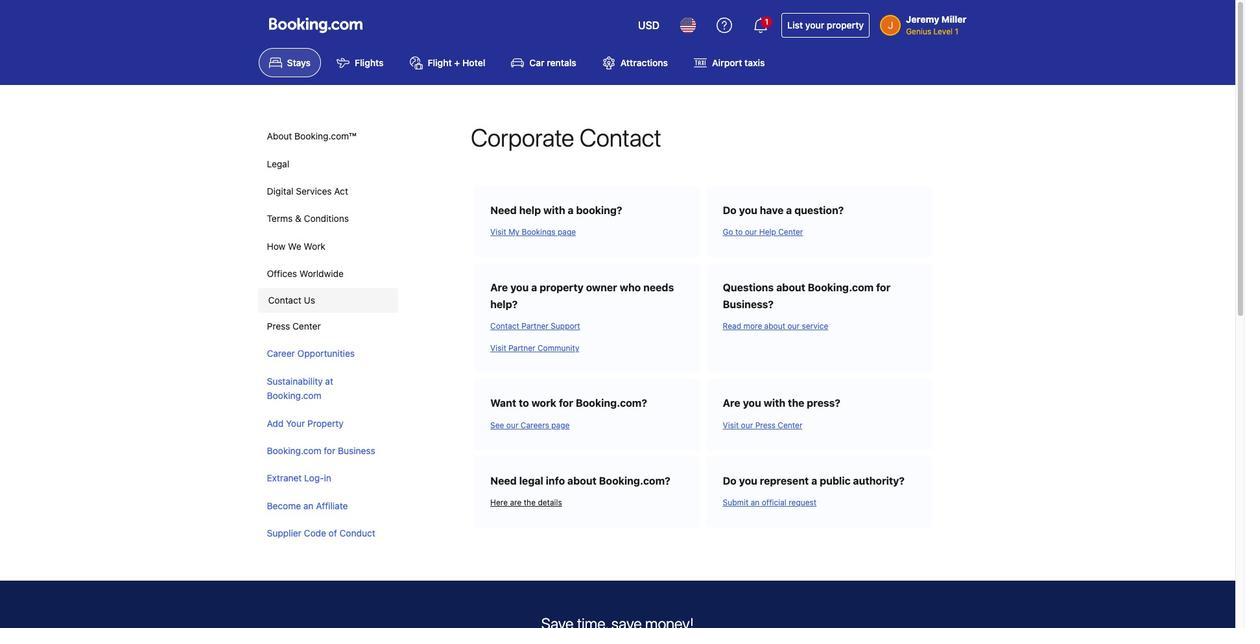 Task type: locate. For each thing, give the bounding box(es) containing it.
booking?
[[576, 204, 623, 216]]

contact partner support
[[491, 321, 581, 331]]

submit an official request link
[[723, 489, 917, 511]]

center right help
[[779, 227, 804, 237]]

booking.com for business link
[[258, 437, 395, 465]]

stays link
[[259, 48, 321, 77]]

booking.com down sustainability
[[267, 390, 322, 401]]

with
[[544, 204, 566, 216], [764, 397, 786, 409]]

booking.com? up see our careers page "link"
[[576, 397, 648, 409]]

see
[[491, 421, 505, 430]]

1 vertical spatial for
[[559, 397, 574, 409]]

0 vertical spatial with
[[544, 204, 566, 216]]

the right the are
[[524, 498, 536, 508]]

you for with
[[743, 397, 762, 409]]

visit
[[491, 227, 507, 237], [491, 343, 507, 353], [723, 421, 739, 430]]

are
[[491, 282, 508, 293], [723, 397, 741, 409]]

are inside are you a property owner who needs help?
[[491, 282, 508, 293]]

partner up the "visit partner community"
[[522, 321, 549, 331]]

a for do you represent a public authority?
[[812, 475, 818, 486]]

your
[[286, 418, 305, 429]]

1 vertical spatial partner
[[509, 343, 536, 353]]

booking.com? up here are the details link on the bottom
[[599, 475, 671, 486]]

contact us
[[268, 294, 315, 305]]

1 horizontal spatial the
[[788, 397, 805, 409]]

affiliate
[[316, 500, 348, 511]]

press down the are you with the press?
[[756, 421, 776, 430]]

an for become
[[304, 500, 314, 511]]

submit an official request
[[723, 498, 817, 508]]

an
[[751, 498, 760, 508], [304, 500, 314, 511]]

0 vertical spatial visit
[[491, 227, 507, 237]]

to for our
[[736, 227, 743, 237]]

do up submit
[[723, 475, 737, 486]]

need up the here
[[491, 475, 517, 486]]

work
[[532, 397, 557, 409]]

1 horizontal spatial an
[[751, 498, 760, 508]]

do you have a question?
[[723, 204, 845, 216]]

our inside go to our help center link
[[745, 227, 758, 237]]

0 vertical spatial the
[[788, 397, 805, 409]]

center down the are you with the press?
[[778, 421, 803, 430]]

car
[[530, 57, 545, 68]]

booking.com up 'read more about our service' "link"
[[808, 282, 874, 293]]

booking.com for at
[[267, 390, 322, 401]]

+
[[455, 57, 460, 68]]

visit inside visit my bookings page link
[[491, 227, 507, 237]]

page for a
[[558, 227, 576, 237]]

genius
[[907, 27, 932, 36]]

2 do from the top
[[723, 475, 737, 486]]

sustainability at booking.com link
[[258, 368, 395, 410]]

with up visit our press center
[[764, 397, 786, 409]]

are up visit our press center
[[723, 397, 741, 409]]

offices worldwide link
[[258, 260, 395, 288]]

0 vertical spatial partner
[[522, 321, 549, 331]]

page down want to work for booking.com?
[[552, 421, 570, 430]]

1 vertical spatial the
[[524, 498, 536, 508]]

contact inside navigation
[[268, 294, 302, 305]]

1 inside button
[[765, 17, 769, 27]]

property
[[827, 19, 864, 30], [540, 282, 584, 293]]

request
[[789, 498, 817, 508]]

1 horizontal spatial for
[[559, 397, 574, 409]]

1 need from the top
[[491, 204, 517, 216]]

do for do you represent a public authority?
[[723, 475, 737, 486]]

1 horizontal spatial 1
[[955, 27, 959, 36]]

2 vertical spatial about
[[568, 475, 597, 486]]

1 vertical spatial about
[[765, 321, 786, 331]]

about up read more about our service
[[777, 282, 806, 293]]

here
[[491, 498, 508, 508]]

booking.com inside sustainability at booking.com
[[267, 390, 322, 401]]

1 horizontal spatial are
[[723, 397, 741, 409]]

you up submit
[[740, 475, 758, 486]]

contact for contact us
[[268, 294, 302, 305]]

visit down contact partner support
[[491, 343, 507, 353]]

1 vertical spatial property
[[540, 282, 584, 293]]

1 vertical spatial with
[[764, 397, 786, 409]]

a inside are you a property owner who needs help?
[[532, 282, 537, 293]]

extranet log-in link
[[258, 465, 395, 492]]

do up go
[[723, 204, 737, 216]]

supplier
[[267, 528, 302, 539]]

2 vertical spatial for
[[324, 445, 336, 456]]

visit partner community link
[[491, 335, 684, 357]]

you for a
[[511, 282, 529, 293]]

1 vertical spatial do
[[723, 475, 737, 486]]

you left have
[[740, 204, 758, 216]]

do for do you have a question?
[[723, 204, 737, 216]]

0 horizontal spatial property
[[540, 282, 584, 293]]

0 horizontal spatial to
[[519, 397, 529, 409]]

visit down the are you with the press?
[[723, 421, 739, 430]]

0 vertical spatial booking.com?
[[576, 397, 648, 409]]

1 horizontal spatial press
[[756, 421, 776, 430]]

about right more
[[765, 321, 786, 331]]

how
[[267, 241, 286, 252]]

business?
[[723, 298, 774, 310]]

2 horizontal spatial contact
[[580, 123, 662, 152]]

an left official
[[751, 498, 760, 508]]

a for do you have a question?
[[787, 204, 793, 216]]

you up visit our press center
[[743, 397, 762, 409]]

0 horizontal spatial with
[[544, 204, 566, 216]]

a right have
[[787, 204, 793, 216]]

a up contact partner support
[[532, 282, 537, 293]]

our left help
[[745, 227, 758, 237]]

visit my bookings page link
[[491, 219, 684, 241]]

are up "help?"
[[491, 282, 508, 293]]

our inside visit our press center link
[[741, 421, 754, 430]]

0 vertical spatial need
[[491, 204, 517, 216]]

1 vertical spatial booking.com
[[267, 390, 322, 401]]

navigation
[[258, 123, 398, 547]]

you for have
[[740, 204, 758, 216]]

0 horizontal spatial are
[[491, 282, 508, 293]]

to left work
[[519, 397, 529, 409]]

hotel
[[463, 57, 486, 68]]

your
[[806, 19, 825, 30]]

a for need help with a booking?
[[568, 204, 574, 216]]

our right see
[[507, 421, 519, 430]]

who
[[620, 282, 641, 293]]

are you with the press?
[[723, 397, 841, 409]]

partner inside "link"
[[522, 321, 549, 331]]

partner
[[522, 321, 549, 331], [509, 343, 536, 353]]

1 horizontal spatial property
[[827, 19, 864, 30]]

page for for
[[552, 421, 570, 430]]

our inside 'read more about our service' "link"
[[788, 321, 800, 331]]

for for booking.com
[[877, 282, 891, 293]]

2 horizontal spatial for
[[877, 282, 891, 293]]

0 horizontal spatial the
[[524, 498, 536, 508]]

1 do from the top
[[723, 204, 737, 216]]

the
[[788, 397, 805, 409], [524, 498, 536, 508]]

the left the press?
[[788, 397, 805, 409]]

more
[[744, 321, 763, 331]]

1 vertical spatial press
[[756, 421, 776, 430]]

do
[[723, 204, 737, 216], [723, 475, 737, 486]]

our left service
[[788, 321, 800, 331]]

our down the are you with the press?
[[741, 421, 754, 430]]

a
[[568, 204, 574, 216], [787, 204, 793, 216], [532, 282, 537, 293], [812, 475, 818, 486]]

1 vertical spatial need
[[491, 475, 517, 486]]

visit inside visit our press center link
[[723, 421, 739, 430]]

a up submit an official request link
[[812, 475, 818, 486]]

0 vertical spatial press
[[267, 321, 290, 332]]

authority?
[[854, 475, 905, 486]]

booking.com inside questions about booking.com for business?
[[808, 282, 874, 293]]

property inside are you a property owner who needs help?
[[540, 282, 584, 293]]

here are the details link
[[491, 489, 684, 511]]

1 vertical spatial contact
[[268, 294, 302, 305]]

partner down contact partner support
[[509, 343, 536, 353]]

an for submit
[[751, 498, 760, 508]]

contact
[[580, 123, 662, 152], [268, 294, 302, 305], [491, 321, 520, 331]]

contact inside "link"
[[491, 321, 520, 331]]

read
[[723, 321, 742, 331]]

1 horizontal spatial contact
[[491, 321, 520, 331]]

visit for need
[[491, 227, 507, 237]]

question?
[[795, 204, 845, 216]]

booking.com?
[[576, 397, 648, 409], [599, 475, 671, 486]]

booking.com down your
[[267, 445, 322, 456]]

0 vertical spatial do
[[723, 204, 737, 216]]

a up visit my bookings page link
[[568, 204, 574, 216]]

0 vertical spatial for
[[877, 282, 891, 293]]

0 vertical spatial are
[[491, 282, 508, 293]]

you for represent
[[740, 475, 758, 486]]

about up here are the details link on the bottom
[[568, 475, 597, 486]]

1 vertical spatial center
[[293, 321, 321, 332]]

flights
[[355, 57, 384, 68]]

page down the need help with a booking?
[[558, 227, 576, 237]]

you inside are you a property owner who needs help?
[[511, 282, 529, 293]]

0 horizontal spatial 1
[[765, 17, 769, 27]]

add your property link
[[258, 410, 395, 437]]

0 horizontal spatial press
[[267, 321, 290, 332]]

become an affiliate link
[[258, 492, 395, 520]]

1 vertical spatial to
[[519, 397, 529, 409]]

car rentals
[[530, 57, 577, 68]]

0 horizontal spatial for
[[324, 445, 336, 456]]

need for need help with a booking?
[[491, 204, 517, 216]]

2 vertical spatial contact
[[491, 321, 520, 331]]

1 horizontal spatial to
[[736, 227, 743, 237]]

how we work link
[[258, 233, 395, 260]]

list
[[788, 19, 803, 30]]

property up support
[[540, 282, 584, 293]]

2 vertical spatial visit
[[723, 421, 739, 430]]

help?
[[491, 298, 518, 310]]

0 vertical spatial property
[[827, 19, 864, 30]]

you
[[740, 204, 758, 216], [511, 282, 529, 293], [743, 397, 762, 409], [740, 475, 758, 486]]

page inside "link"
[[552, 421, 570, 430]]

legal
[[267, 158, 290, 169]]

press?
[[807, 397, 841, 409]]

with for help
[[544, 204, 566, 216]]

0 vertical spatial about
[[777, 282, 806, 293]]

1 vertical spatial are
[[723, 397, 741, 409]]

about booking.com™ link
[[258, 123, 395, 150]]

see our careers page
[[491, 421, 570, 430]]

owner
[[586, 282, 618, 293]]

1
[[765, 17, 769, 27], [955, 27, 959, 36]]

0 vertical spatial booking.com
[[808, 282, 874, 293]]

0 vertical spatial page
[[558, 227, 576, 237]]

visit left my
[[491, 227, 507, 237]]

at
[[325, 376, 334, 387]]

conduct
[[340, 528, 376, 539]]

with right help
[[544, 204, 566, 216]]

1 button
[[746, 10, 777, 41]]

visit partner community
[[491, 343, 580, 353]]

0 horizontal spatial contact
[[268, 294, 302, 305]]

you up "help?"
[[511, 282, 529, 293]]

partner for visit
[[509, 343, 536, 353]]

1 left list
[[765, 17, 769, 27]]

about booking.com™
[[267, 131, 357, 142]]

1 horizontal spatial with
[[764, 397, 786, 409]]

1 down the miller
[[955, 27, 959, 36]]

1 vertical spatial page
[[552, 421, 570, 430]]

an inside navigation
[[304, 500, 314, 511]]

terms & conditions
[[267, 213, 349, 224]]

with for you
[[764, 397, 786, 409]]

for inside questions about booking.com for business?
[[877, 282, 891, 293]]

airport taxis
[[713, 57, 765, 68]]

contact for contact partner support
[[491, 321, 520, 331]]

an left affiliate
[[304, 500, 314, 511]]

needs
[[644, 282, 674, 293]]

have
[[760, 204, 784, 216]]

0 vertical spatial to
[[736, 227, 743, 237]]

0 horizontal spatial an
[[304, 500, 314, 511]]

official
[[762, 498, 787, 508]]

about inside "link"
[[765, 321, 786, 331]]

center down us
[[293, 321, 321, 332]]

press up career
[[267, 321, 290, 332]]

1 vertical spatial booking.com?
[[599, 475, 671, 486]]

to right go
[[736, 227, 743, 237]]

offices worldwide
[[267, 268, 344, 279]]

property right your
[[827, 19, 864, 30]]

service
[[802, 321, 829, 331]]

need up my
[[491, 204, 517, 216]]

sustainability at booking.com
[[267, 376, 334, 401]]

flight + hotel link
[[399, 48, 496, 77]]

2 need from the top
[[491, 475, 517, 486]]



Task type: describe. For each thing, give the bounding box(es) containing it.
usd
[[639, 19, 660, 31]]

careers
[[521, 421, 550, 430]]

work
[[304, 241, 326, 252]]

of
[[329, 528, 337, 539]]

questions
[[723, 282, 774, 293]]

visit for are
[[723, 421, 739, 430]]

taxis
[[745, 57, 765, 68]]

1 vertical spatial visit
[[491, 343, 507, 353]]

jeremy miller genius level 1
[[907, 14, 967, 36]]

here are the details
[[491, 498, 563, 508]]

conditions
[[304, 213, 349, 224]]

press center
[[267, 321, 321, 332]]

supplier code of conduct link
[[258, 520, 395, 547]]

our inside see our careers page "link"
[[507, 421, 519, 430]]

press center link
[[258, 313, 395, 340]]

help
[[520, 204, 541, 216]]

are for are you a property owner who needs help?
[[491, 282, 508, 293]]

legal
[[520, 475, 544, 486]]

bookings
[[522, 227, 556, 237]]

about inside questions about booking.com for business?
[[777, 282, 806, 293]]

details
[[538, 498, 563, 508]]

booking.com for about
[[808, 282, 874, 293]]

are for are you with the press?
[[723, 397, 741, 409]]

us
[[304, 294, 315, 305]]

services
[[296, 186, 332, 197]]

navigation containing about booking.com™
[[258, 123, 398, 547]]

visit my bookings page
[[491, 227, 576, 237]]

2 vertical spatial booking.com
[[267, 445, 322, 456]]

legal link
[[258, 150, 395, 178]]

read more about our service
[[723, 321, 829, 331]]

need help with a booking?
[[491, 204, 623, 216]]

to for work
[[519, 397, 529, 409]]

need for need legal info about booking.com?
[[491, 475, 517, 486]]

attractions link
[[592, 48, 679, 77]]

add
[[267, 418, 284, 429]]

submit
[[723, 498, 749, 508]]

contact us link
[[258, 288, 398, 313]]

booking.com? for need legal info about booking.com?
[[599, 475, 671, 486]]

represent
[[760, 475, 809, 486]]

how we work
[[267, 241, 326, 252]]

rentals
[[547, 57, 577, 68]]

go to our help center
[[723, 227, 804, 237]]

car rentals link
[[501, 48, 587, 77]]

help
[[760, 227, 777, 237]]

terms & conditions link
[[258, 205, 395, 233]]

level
[[934, 27, 953, 36]]

usd button
[[631, 10, 668, 41]]

community
[[538, 343, 580, 353]]

supplier code of conduct
[[267, 528, 376, 539]]

do you represent a public authority?
[[723, 475, 905, 486]]

for for work
[[559, 397, 574, 409]]

opportunities
[[298, 348, 355, 359]]

visit our press center
[[723, 421, 803, 430]]

airport
[[713, 57, 743, 68]]

airport taxis link
[[684, 48, 776, 77]]

for inside booking.com for business link
[[324, 445, 336, 456]]

flights link
[[326, 48, 394, 77]]

terms
[[267, 213, 293, 224]]

log-
[[304, 473, 324, 484]]

see our careers page link
[[491, 412, 684, 434]]

public
[[820, 475, 851, 486]]

press inside navigation
[[267, 321, 290, 332]]

add your property
[[267, 418, 344, 429]]

career opportunities
[[267, 348, 355, 359]]

are
[[510, 498, 522, 508]]

partner for contact
[[522, 321, 549, 331]]

in
[[324, 473, 332, 484]]

support
[[551, 321, 581, 331]]

career opportunities link
[[258, 340, 395, 368]]

go
[[723, 227, 734, 237]]

need legal info about booking.com?
[[491, 475, 671, 486]]

worldwide
[[300, 268, 344, 279]]

sustainability
[[267, 376, 323, 387]]

are you a property owner who needs help?
[[491, 282, 674, 310]]

0 vertical spatial center
[[779, 227, 804, 237]]

corporate
[[471, 123, 575, 152]]

2 vertical spatial center
[[778, 421, 803, 430]]

visit our press center link
[[723, 412, 917, 434]]

1 inside jeremy miller genius level 1
[[955, 27, 959, 36]]

booking.com for business
[[267, 445, 376, 456]]

we
[[288, 241, 302, 252]]

jeremy
[[907, 14, 940, 25]]

booking.com? for want to work for booking.com?
[[576, 397, 648, 409]]

0 vertical spatial contact
[[580, 123, 662, 152]]

corporate contact
[[471, 123, 662, 152]]

flight
[[428, 57, 452, 68]]

about
[[267, 131, 292, 142]]

questions about booking.com for business?
[[723, 282, 891, 310]]

act
[[334, 186, 348, 197]]

booking.com™
[[295, 131, 357, 142]]

extranet
[[267, 473, 302, 484]]

booking.com online hotel reservations image
[[269, 18, 362, 33]]



Task type: vqa. For each thing, say whether or not it's contained in the screenshot.
about within Questions about Booking.com for Business?
yes



